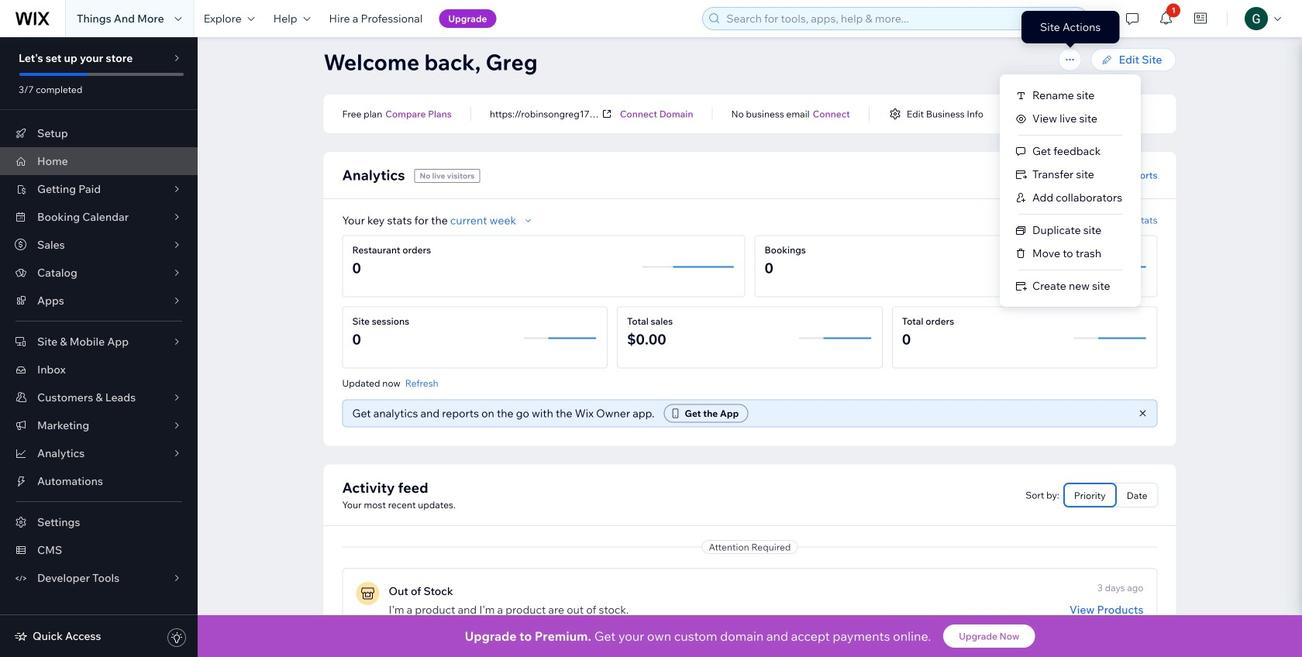 Task type: locate. For each thing, give the bounding box(es) containing it.
menu
[[1000, 84, 1141, 298]]



Task type: describe. For each thing, give the bounding box(es) containing it.
sidebar element
[[0, 37, 198, 657]]

Search for tools, apps, help & more... field
[[722, 8, 1083, 29]]



Task type: vqa. For each thing, say whether or not it's contained in the screenshot.
'access'
no



